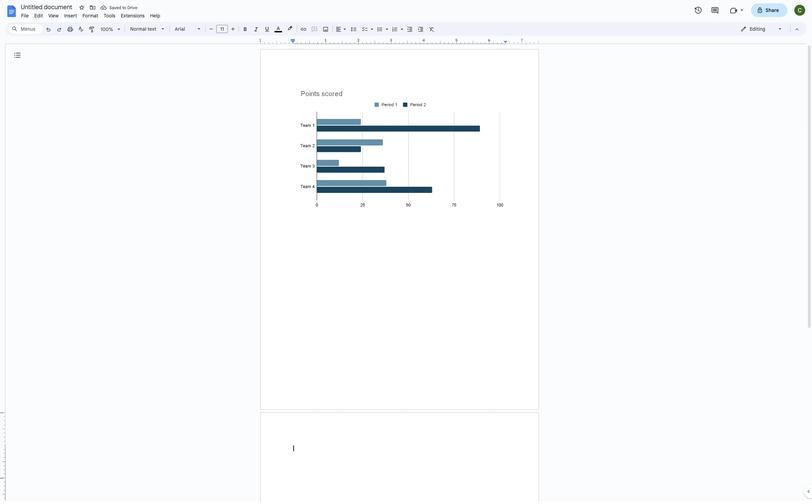 Task type: vqa. For each thing, say whether or not it's contained in the screenshot.
Bulleted list menu icon
yes



Task type: locate. For each thing, give the bounding box(es) containing it.
Menus field
[[9, 24, 43, 34]]

file
[[21, 13, 29, 19]]

application containing share
[[0, 0, 813, 501]]

extensions
[[121, 13, 145, 19]]

format menu item
[[80, 12, 101, 20]]

1
[[259, 38, 262, 43]]

menu bar containing file
[[18, 9, 163, 20]]

styles list. normal text selected. option
[[130, 24, 157, 34]]

highlight color image
[[286, 24, 294, 32]]

checklist menu image
[[369, 25, 374, 27]]

saved to drive
[[109, 5, 137, 10]]

help menu item
[[147, 12, 163, 20]]

saved to drive button
[[99, 3, 139, 12]]

help
[[150, 13, 160, 19]]

left margin image
[[261, 39, 295, 44]]

Font size field
[[216, 25, 231, 33]]

Zoom text field
[[99, 25, 115, 34]]

main toolbar
[[42, 0, 437, 322]]

top margin image
[[0, 413, 5, 447]]

view
[[48, 13, 59, 19]]

editing button
[[736, 24, 788, 34]]

menu bar
[[18, 9, 163, 20]]

insert image image
[[322, 24, 330, 34]]

bulleted list menu image
[[384, 25, 389, 27]]

application
[[0, 0, 813, 501]]

right margin image
[[504, 39, 539, 44]]

drive
[[127, 5, 137, 10]]

menu bar banner
[[0, 0, 813, 501]]



Task type: describe. For each thing, give the bounding box(es) containing it.
file menu item
[[18, 12, 32, 20]]

view menu item
[[46, 12, 61, 20]]

to
[[122, 5, 126, 10]]

editing
[[750, 26, 766, 32]]

font list. arial selected. option
[[175, 24, 194, 34]]

insert
[[64, 13, 77, 19]]

Rename text field
[[18, 3, 76, 11]]

tools menu item
[[101, 12, 118, 20]]

format
[[83, 13, 98, 19]]

arial
[[175, 26, 185, 32]]

Star checkbox
[[77, 3, 87, 12]]

normal text
[[130, 26, 156, 32]]

edit menu item
[[32, 12, 46, 20]]

share
[[766, 7, 779, 13]]

insert menu item
[[61, 12, 80, 20]]

text color image
[[275, 24, 282, 32]]

normal
[[130, 26, 146, 32]]

mode and view toolbar
[[736, 22, 803, 36]]

Font size text field
[[217, 25, 228, 33]]

share button
[[751, 3, 788, 17]]

menu bar inside menu bar banner
[[18, 9, 163, 20]]

text
[[148, 26, 156, 32]]

Zoom field
[[98, 24, 123, 34]]

line & paragraph spacing image
[[350, 24, 358, 34]]

saved
[[109, 5, 121, 10]]

edit
[[34, 13, 43, 19]]

extensions menu item
[[118, 12, 147, 20]]

tools
[[104, 13, 115, 19]]



